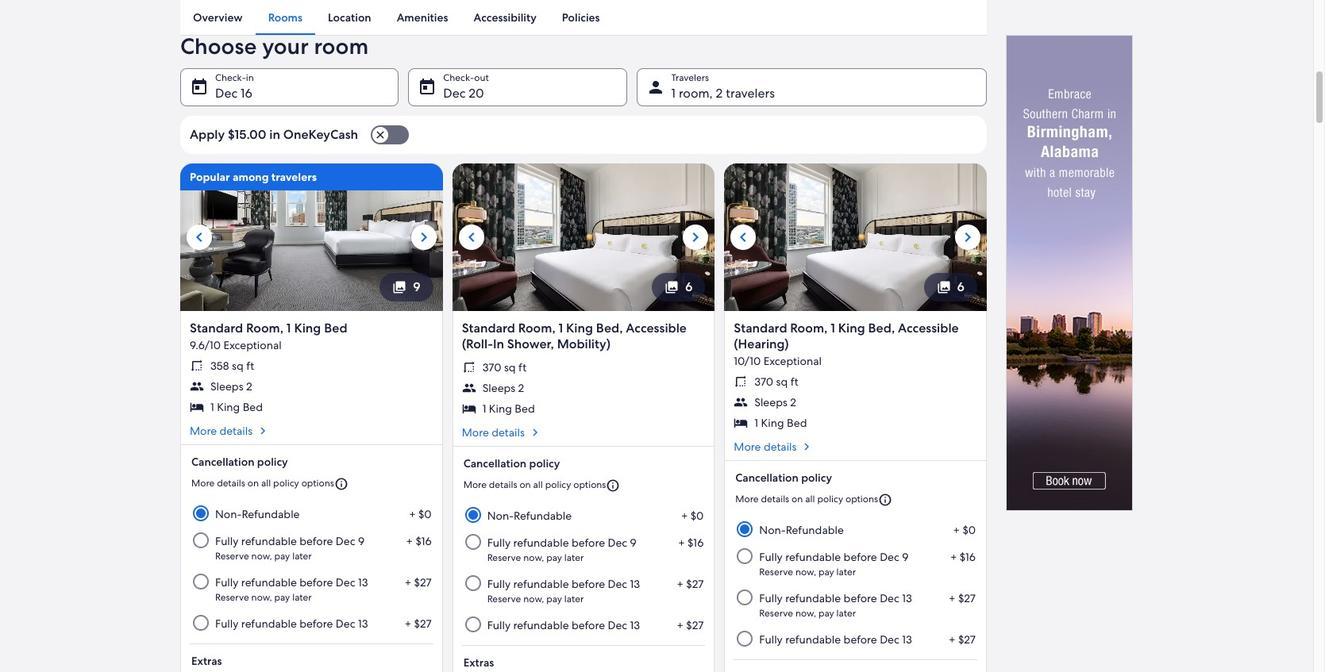Task type: vqa. For each thing, say whether or not it's contained in the screenshot.
the 'Sleeps 2'
yes



Task type: describe. For each thing, give the bounding box(es) containing it.
+ $27 reserve now, pay later for exceptional
[[215, 576, 432, 604]]

+ $27 for exceptional
[[405, 617, 432, 631]]

room, for (hearing)
[[790, 320, 828, 337]]

exceptional inside standard room, 1 king bed, accessible (hearing) 10/10 exceptional
[[764, 354, 822, 368]]

fully refundable before dec 9 for (hearing)
[[759, 550, 909, 564]]

dec 20 button
[[408, 68, 627, 106]]

$0 for exceptional
[[419, 507, 432, 522]]

2 down "shower,"
[[518, 381, 524, 395]]

1 horizontal spatial options
[[574, 479, 606, 491]]

1 horizontal spatial sleeps 2
[[483, 381, 524, 395]]

+ $0 for exceptional
[[409, 507, 432, 522]]

medium image
[[256, 424, 270, 438]]

20
[[469, 85, 484, 101]]

sleeps 2 for (hearing)
[[755, 395, 796, 410]]

among
[[233, 170, 269, 184]]

1 horizontal spatial + $16 reserve now, pay later
[[487, 536, 704, 564]]

9 button
[[380, 273, 433, 302]]

dec 16
[[215, 85, 252, 101]]

ft for exceptional
[[246, 359, 254, 373]]

$15.00
[[228, 126, 266, 143]]

+ $0 for (hearing)
[[953, 523, 976, 537]]

cancellation for standard room, 1 king bed
[[191, 455, 254, 469]]

extras for standard room, 1 king bed
[[191, 654, 222, 668]]

1 horizontal spatial non-refundable
[[487, 509, 572, 523]]

1 room, 2 travelers
[[671, 85, 775, 101]]

1 inside button
[[671, 85, 676, 101]]

on for standard room, 1 king bed, accessible (roll-in shower, mobility)
[[520, 479, 531, 491]]

370 sq ft for 1 king bed list item corresponding to (hearing)
[[755, 375, 799, 389]]

standard room, 1 king bed 9.6/10 exceptional
[[190, 320, 347, 352]]

standard room, 1 king bed, accessible (hearing) 10/10 exceptional
[[734, 320, 959, 368]]

9 for standard room, 1 king bed, accessible (hearing)
[[902, 550, 909, 564]]

9 for standard room, 1 king bed
[[358, 534, 365, 549]]

king inside standard room, 1 king bed, accessible (roll-in shower, mobility)
[[566, 320, 593, 337]]

list containing overview
[[180, 0, 987, 35]]

small image for standard room, 1 king bed, accessible (roll-in shower, mobility)
[[606, 479, 620, 493]]

amenities link
[[384, 0, 461, 35]]

more details on all policy options for (hearing)
[[736, 493, 878, 506]]

1 horizontal spatial sleeps
[[483, 381, 515, 395]]

fully refundable before dec 9 for exceptional
[[215, 534, 365, 549]]

accessibility
[[474, 10, 537, 25]]

9 inside button
[[413, 279, 421, 295]]

non-refundable for (hearing)
[[759, 523, 844, 537]]

1 horizontal spatial + $27
[[677, 618, 704, 633]]

show next image image for standard room, 1 king bed, accessible (roll-in shower, mobility)
[[686, 228, 705, 247]]

in
[[269, 126, 280, 143]]

accessible for standard room, 1 king bed, accessible (roll-in shower, mobility)
[[626, 320, 687, 337]]

accessibility link
[[461, 0, 549, 35]]

370 sq ft list item for sleeps 2 list item corresponding to (hearing)
[[734, 375, 977, 389]]

all for exceptional
[[261, 477, 271, 490]]

onekeycash
[[283, 126, 358, 143]]

1 horizontal spatial $16
[[688, 536, 704, 550]]

small image for standard room, 1 king bed
[[334, 477, 348, 491]]

sleeps for (hearing)
[[755, 395, 788, 410]]

more details button for (hearing)
[[734, 440, 977, 454]]

show all 6 images for standard room, 1 king bed, accessible (roll-in shower, mobility) image
[[665, 280, 679, 294]]

1 horizontal spatial more details on all policy options button
[[463, 472, 704, 499]]

in
[[493, 336, 504, 352]]

show next image image for standard room, 1 king bed
[[414, 228, 433, 247]]

dec 20
[[443, 85, 484, 101]]

dec 16 button
[[180, 68, 399, 106]]

more details for (hearing)
[[734, 440, 797, 454]]

1 horizontal spatial medium image
[[800, 440, 814, 454]]

show next image image for standard room, 1 king bed, accessible (hearing)
[[958, 228, 977, 247]]

1 inside standard room, 1 king bed 9.6/10 exceptional
[[287, 320, 291, 337]]

6 button for standard room, 1 king bed, accessible (hearing)
[[924, 273, 977, 302]]

non- for standard room, 1 king bed, accessible (roll-in shower, mobility)
[[487, 509, 514, 523]]

6 for standard room, 1 king bed, accessible (roll-in shower, mobility)
[[685, 279, 693, 295]]

shower,
[[507, 336, 554, 352]]

more details on all policy options button for (hearing)
[[736, 487, 976, 514]]

6 for standard room, 1 king bed, accessible (hearing)
[[957, 279, 965, 295]]

show previous image image for standard room, 1 king bed, accessible (roll-in shower, mobility)
[[462, 228, 481, 247]]

popular among travelers
[[190, 170, 317, 184]]

+ $16 reserve now, pay later for exceptional
[[215, 534, 432, 563]]

1 down 10/10
[[755, 416, 758, 430]]

show all 9 images for standard room, 1 king bed image
[[392, 280, 407, 294]]

cancellation policy for standard room, 1 king bed
[[191, 455, 288, 469]]

1 horizontal spatial + $27 reserve now, pay later
[[487, 577, 704, 606]]

1 down (roll-
[[483, 402, 486, 416]]

cancellation for standard room, 1 king bed, accessible (hearing)
[[736, 471, 799, 485]]

bed inside standard room, 1 king bed 9.6/10 exceptional
[[324, 320, 347, 337]]

2 down 358 sq ft
[[246, 379, 252, 394]]

1 horizontal spatial + $0
[[681, 509, 704, 523]]

358 sq ft list item
[[190, 359, 433, 373]]

1 horizontal spatial sq
[[504, 360, 516, 375]]

(hearing)
[[734, 336, 789, 352]]

overview link
[[180, 0, 255, 35]]

amenities
[[397, 10, 448, 25]]

1 horizontal spatial sleeps 2 list item
[[462, 381, 705, 395]]

all for (hearing)
[[805, 493, 815, 506]]

sleeps 2 list item for exceptional
[[190, 379, 433, 394]]

6 button for standard room, 1 king bed, accessible (roll-in shower, mobility)
[[652, 273, 705, 302]]

travelers inside button
[[726, 85, 775, 101]]

on for standard room, 1 king bed, accessible (hearing)
[[792, 493, 803, 506]]

sleeps 2 list item for (hearing)
[[734, 395, 977, 410]]

in-room safe, laptop workspace, blackout drapes, iron/ironing board image for standard room, 1 king bed, accessible (roll-in shower, mobility)
[[452, 163, 715, 311]]

apply $15.00 in onekeycash
[[190, 126, 358, 143]]

sq for exceptional
[[232, 359, 244, 373]]

cancellation for standard room, 1 king bed, accessible (roll-in shower, mobility)
[[463, 456, 527, 471]]

popular
[[190, 170, 230, 184]]

0 horizontal spatial 370
[[483, 360, 501, 375]]

1 horizontal spatial $0
[[691, 509, 704, 523]]

1 king bed list item for (hearing)
[[734, 416, 977, 430]]

sq for (hearing)
[[776, 375, 788, 389]]

dec inside 'button'
[[443, 85, 466, 101]]

cancellation policy for standard room, 1 king bed, accessible (roll-in shower, mobility)
[[463, 456, 560, 471]]

1 inside standard room, 1 king bed, accessible (hearing) 10/10 exceptional
[[831, 320, 835, 337]]

options for exceptional
[[301, 477, 334, 490]]

location
[[328, 10, 371, 25]]



Task type: locate. For each thing, give the bounding box(es) containing it.
2 horizontal spatial more details button
[[734, 440, 977, 454]]

2 horizontal spatial ft
[[791, 375, 799, 389]]

bed,
[[596, 320, 623, 337], [868, 320, 895, 337]]

2 accessible from the left
[[898, 320, 959, 337]]

room, for (roll-
[[518, 320, 556, 337]]

extras for standard room, 1 king bed, accessible (roll-in shower, mobility)
[[463, 656, 494, 670]]

1 horizontal spatial bed,
[[868, 320, 895, 337]]

2 horizontal spatial sleeps
[[755, 395, 788, 410]]

2 horizontal spatial cancellation policy
[[736, 471, 832, 485]]

9.6/10
[[190, 338, 221, 352]]

6 button
[[652, 273, 705, 302], [924, 273, 977, 302]]

358
[[210, 359, 229, 373]]

bed, for shower,
[[596, 320, 623, 337]]

1 horizontal spatial show previous image image
[[462, 228, 481, 247]]

370 sq ft down "in" at the left of the page
[[483, 360, 527, 375]]

3 room, from the left
[[790, 320, 828, 337]]

0 horizontal spatial sleeps 2
[[210, 379, 252, 394]]

$27
[[414, 576, 432, 590], [686, 577, 704, 591], [958, 591, 976, 606], [414, 617, 432, 631], [686, 618, 704, 633], [958, 633, 976, 647]]

accessible down show all 6 images for standard room, 1 king bed, accessible (hearing)
[[898, 320, 959, 337]]

your
[[262, 32, 309, 60]]

1 room, from the left
[[246, 320, 283, 337]]

$0 for (hearing)
[[963, 523, 976, 537]]

0 horizontal spatial 6
[[685, 279, 693, 295]]

+ $27
[[405, 617, 432, 631], [677, 618, 704, 633], [949, 633, 976, 647]]

1 king bed for (hearing)
[[755, 416, 807, 430]]

accessible for standard room, 1 king bed, accessible (hearing) 10/10 exceptional
[[898, 320, 959, 337]]

0 horizontal spatial cancellation policy
[[191, 455, 288, 469]]

370 sq ft down 10/10
[[755, 375, 799, 389]]

room, inside standard room, 1 king bed 9.6/10 exceptional
[[246, 320, 283, 337]]

pay
[[274, 550, 290, 563], [546, 552, 562, 564], [819, 566, 834, 579], [274, 591, 290, 604], [546, 593, 562, 606], [819, 607, 834, 620]]

refundable
[[242, 507, 300, 522], [514, 509, 572, 523], [786, 523, 844, 537]]

1 horizontal spatial 370 sq ft
[[755, 375, 799, 389]]

0 horizontal spatial options
[[301, 477, 334, 490]]

6 right show all 6 images for standard room, 1 king bed, accessible (hearing)
[[957, 279, 965, 295]]

+ $27 reserve now, pay later
[[215, 576, 432, 604], [487, 577, 704, 606], [759, 591, 976, 620]]

ft down standard room, 1 king bed, accessible (hearing) 10/10 exceptional at the right of page
[[791, 375, 799, 389]]

2
[[716, 85, 723, 101], [246, 379, 252, 394], [518, 381, 524, 395], [790, 395, 796, 410]]

non-refundable
[[215, 507, 300, 522], [487, 509, 572, 523], [759, 523, 844, 537]]

cancellation policy
[[191, 455, 288, 469], [463, 456, 560, 471], [736, 471, 832, 485]]

2 horizontal spatial more details on all policy options button
[[736, 487, 976, 514]]

+ $0
[[409, 507, 432, 522], [681, 509, 704, 523], [953, 523, 976, 537]]

2 horizontal spatial + $27
[[949, 633, 976, 647]]

1 king bed list item for exceptional
[[190, 400, 433, 414]]

370 sq ft for the middle 1 king bed list item
[[483, 360, 527, 375]]

0 horizontal spatial + $27
[[405, 617, 432, 631]]

9
[[413, 279, 421, 295], [358, 534, 365, 549], [630, 536, 637, 550], [902, 550, 909, 564]]

1 vertical spatial travelers
[[271, 170, 317, 184]]

fully
[[215, 534, 239, 549], [487, 536, 511, 550], [759, 550, 783, 564], [215, 576, 239, 590], [487, 577, 511, 591], [759, 591, 783, 606], [215, 617, 239, 631], [487, 618, 511, 633], [759, 633, 783, 647]]

bed, for exceptional
[[868, 320, 895, 337]]

sleeps 2 list item down standard room, 1 king bed, accessible (hearing) 10/10 exceptional at the right of page
[[734, 395, 977, 410]]

+ $16 reserve now, pay later
[[215, 534, 432, 563], [487, 536, 704, 564], [759, 550, 976, 579]]

1 king bed up medium icon
[[210, 400, 263, 414]]

1 show next image image from the left
[[414, 228, 433, 247]]

0 horizontal spatial standard
[[190, 320, 243, 337]]

bed, inside standard room, 1 king bed, accessible (roll-in shower, mobility)
[[596, 320, 623, 337]]

1 inside standard room, 1 king bed, accessible (roll-in shower, mobility)
[[559, 320, 563, 337]]

sleeps 2 for exceptional
[[210, 379, 252, 394]]

room, inside standard room, 1 king bed, accessible (roll-in shower, mobility)
[[518, 320, 556, 337]]

1 horizontal spatial all
[[533, 479, 543, 491]]

6
[[685, 279, 693, 295], [957, 279, 965, 295]]

1 king bed
[[210, 400, 263, 414], [483, 402, 535, 416], [755, 416, 807, 430]]

0 horizontal spatial + $27 reserve now, pay later
[[215, 576, 432, 604]]

2 6 from the left
[[957, 279, 965, 295]]

2 right room,
[[716, 85, 723, 101]]

1 horizontal spatial 1 king bed list item
[[462, 402, 705, 416]]

1 room, 2 travelers button
[[636, 68, 987, 106]]

exceptional up 358 sq ft
[[223, 338, 282, 352]]

1 6 from the left
[[685, 279, 693, 295]]

refundable for exceptional
[[242, 507, 300, 522]]

0 horizontal spatial sleeps 2 list item
[[190, 379, 433, 394]]

1 horizontal spatial show next image image
[[686, 228, 705, 247]]

13
[[358, 576, 368, 590], [630, 577, 640, 591], [902, 591, 912, 606], [358, 617, 368, 631], [630, 618, 640, 633], [902, 633, 912, 647]]

1 horizontal spatial 6
[[957, 279, 965, 295]]

0 horizontal spatial small image
[[334, 477, 348, 491]]

sq down "in" at the left of the page
[[504, 360, 516, 375]]

sleeps down 358 sq ft
[[210, 379, 243, 394]]

sleeps down 10/10
[[755, 395, 788, 410]]

2 horizontal spatial more details on all policy options
[[736, 493, 878, 506]]

1 6 button from the left
[[652, 273, 705, 302]]

details
[[220, 424, 253, 438], [492, 425, 525, 440], [764, 440, 797, 454], [217, 477, 245, 490], [489, 479, 517, 491], [761, 493, 789, 506]]

more details
[[190, 424, 253, 438], [462, 425, 525, 440], [734, 440, 797, 454]]

0 horizontal spatial $0
[[419, 507, 432, 522]]

more details on all policy options button for exceptional
[[191, 471, 432, 498]]

1 horizontal spatial exceptional
[[764, 354, 822, 368]]

+ $16 reserve now, pay later for (hearing)
[[759, 550, 976, 579]]

2 horizontal spatial + $27 reserve now, pay later
[[759, 591, 976, 620]]

0 horizontal spatial sq
[[232, 359, 244, 373]]

choose
[[180, 32, 257, 60]]

sleeps 2 down 358 sq ft
[[210, 379, 252, 394]]

1 accessible from the left
[[626, 320, 687, 337]]

more details on all policy options
[[191, 477, 334, 490], [463, 479, 606, 491], [736, 493, 878, 506]]

0 vertical spatial travelers
[[726, 85, 775, 101]]

3 show next image image from the left
[[958, 228, 977, 247]]

extras
[[191, 654, 222, 668], [463, 656, 494, 670]]

standard inside standard room, 1 king bed, accessible (roll-in shower, mobility)
[[462, 320, 515, 337]]

10/10
[[734, 354, 761, 368]]

show next image image
[[414, 228, 433, 247], [686, 228, 705, 247], [958, 228, 977, 247]]

1 horizontal spatial travelers
[[726, 85, 775, 101]]

location link
[[315, 0, 384, 35]]

0 horizontal spatial bed,
[[596, 320, 623, 337]]

0 horizontal spatial cancellation
[[191, 455, 254, 469]]

370 sq ft list item for middle sleeps 2 list item
[[462, 360, 705, 375]]

standard room, 1 king bed, accessible (roll-in shower, mobility)
[[462, 320, 687, 352]]

1 horizontal spatial fully refundable before dec 9
[[487, 536, 637, 550]]

0 horizontal spatial non-
[[215, 507, 242, 522]]

policies link
[[549, 0, 613, 35]]

before
[[300, 534, 333, 549], [572, 536, 605, 550], [844, 550, 877, 564], [300, 576, 333, 590], [572, 577, 605, 591], [844, 591, 877, 606], [300, 617, 333, 631], [572, 618, 605, 633], [844, 633, 877, 647]]

0 horizontal spatial 1 king bed list item
[[190, 400, 433, 414]]

ft down "shower,"
[[519, 360, 527, 375]]

2 horizontal spatial cancellation
[[736, 471, 799, 485]]

room, up 358 sq ft
[[246, 320, 283, 337]]

1 king bed list item
[[190, 400, 433, 414], [462, 402, 705, 416], [734, 416, 977, 430]]

sleeps 2 list item
[[190, 379, 433, 394], [462, 381, 705, 395], [734, 395, 977, 410]]

rooms
[[268, 10, 303, 25]]

refundable for (hearing)
[[786, 523, 844, 537]]

1 right "shower,"
[[559, 320, 563, 337]]

exceptional inside standard room, 1 king bed 9.6/10 exceptional
[[223, 338, 282, 352]]

on for standard room, 1 king bed
[[248, 477, 259, 490]]

1 horizontal spatial non-
[[487, 509, 514, 523]]

sq
[[232, 359, 244, 373], [504, 360, 516, 375], [776, 375, 788, 389]]

+
[[409, 507, 416, 522], [681, 509, 688, 523], [953, 523, 960, 537], [406, 534, 413, 549], [678, 536, 685, 550], [950, 550, 957, 564], [405, 576, 411, 590], [677, 577, 684, 591], [949, 591, 956, 606], [405, 617, 411, 631], [677, 618, 684, 633], [949, 633, 956, 647]]

sleeps 2
[[210, 379, 252, 394], [483, 381, 524, 395], [755, 395, 796, 410]]

1 show previous image image from the left
[[190, 228, 209, 247]]

9 for standard room, 1 king bed, accessible (roll-in shower, mobility)
[[630, 536, 637, 550]]

1 horizontal spatial room,
[[518, 320, 556, 337]]

more details on all policy options for exceptional
[[191, 477, 334, 490]]

sleeps 2 list item down mobility)
[[462, 381, 705, 395]]

travelers right among
[[271, 170, 317, 184]]

1 horizontal spatial more details button
[[462, 425, 705, 440]]

1 king bed for exceptional
[[210, 400, 263, 414]]

1 king bed down "in" at the left of the page
[[483, 402, 535, 416]]

1 horizontal spatial on
[[520, 479, 531, 491]]

cancellation policy for standard room, 1 king bed, accessible (hearing)
[[736, 471, 832, 485]]

on
[[248, 477, 259, 490], [520, 479, 531, 491], [792, 493, 803, 506]]

370
[[483, 360, 501, 375], [755, 375, 774, 389]]

1 king bed down 10/10
[[755, 416, 807, 430]]

standard for (hearing)
[[734, 320, 787, 337]]

show previous image image for standard room, 1 king bed, accessible (hearing)
[[734, 228, 753, 247]]

sq down (hearing)
[[776, 375, 788, 389]]

show previous image image for standard room, 1 king bed
[[190, 228, 209, 247]]

1 standard from the left
[[190, 320, 243, 337]]

370 sq ft
[[483, 360, 527, 375], [755, 375, 799, 389]]

standard inside standard room, 1 king bed, accessible (hearing) 10/10 exceptional
[[734, 320, 787, 337]]

+ $27 reserve now, pay later for (hearing)
[[759, 591, 976, 620]]

sleeps
[[210, 379, 243, 394], [483, 381, 515, 395], [755, 395, 788, 410]]

exceptional
[[223, 338, 282, 352], [764, 354, 822, 368]]

2 horizontal spatial 1 king bed
[[755, 416, 807, 430]]

0 horizontal spatial $16
[[416, 534, 432, 549]]

1 horizontal spatial refundable
[[514, 509, 572, 523]]

0 horizontal spatial + $16 reserve now, pay later
[[215, 534, 432, 563]]

3 show previous image image from the left
[[734, 228, 753, 247]]

bed
[[324, 320, 347, 337], [243, 400, 263, 414], [515, 402, 535, 416], [787, 416, 807, 430]]

+ $27 for (hearing)
[[949, 633, 976, 647]]

king inside standard room, 1 king bed, accessible (hearing) 10/10 exceptional
[[838, 320, 865, 337]]

policies
[[562, 10, 600, 25]]

2 horizontal spatial on
[[792, 493, 803, 506]]

1 in-room safe, laptop workspace, blackout drapes, iron/ironing board image from the left
[[180, 163, 443, 311]]

ft
[[246, 359, 254, 373], [519, 360, 527, 375], [791, 375, 799, 389]]

370 sq ft list item
[[462, 360, 705, 375], [734, 375, 977, 389]]

cancellation
[[191, 455, 254, 469], [463, 456, 527, 471], [736, 471, 799, 485]]

2 horizontal spatial more details
[[734, 440, 797, 454]]

1 horizontal spatial standard
[[462, 320, 515, 337]]

1 bed, from the left
[[596, 320, 623, 337]]

non- for standard room, 1 king bed, accessible (hearing)
[[759, 523, 786, 537]]

2 show previous image image from the left
[[462, 228, 481, 247]]

policy
[[257, 455, 288, 469], [529, 456, 560, 471], [801, 471, 832, 485], [273, 477, 299, 490], [545, 479, 571, 491], [817, 493, 843, 506]]

room,
[[679, 85, 713, 101]]

list containing 358 sq ft
[[190, 359, 433, 414]]

370 sq ft list item down mobility)
[[462, 360, 705, 375]]

1 horizontal spatial in-room safe, laptop workspace, blackout drapes, iron/ironing board image
[[452, 163, 715, 311]]

overview
[[193, 10, 243, 25]]

0 horizontal spatial non-refundable
[[215, 507, 300, 522]]

2 inside button
[[716, 85, 723, 101]]

2 horizontal spatial fully refundable before dec 9
[[759, 550, 909, 564]]

2 in-room safe, laptop workspace, blackout drapes, iron/ironing board image from the left
[[452, 163, 715, 311]]

medium image
[[528, 425, 542, 440], [800, 440, 814, 454]]

0 horizontal spatial refundable
[[242, 507, 300, 522]]

1 horizontal spatial more details on all policy options
[[463, 479, 606, 491]]

room,
[[246, 320, 283, 337], [518, 320, 556, 337], [790, 320, 828, 337]]

bed, inside standard room, 1 king bed, accessible (hearing) 10/10 exceptional
[[868, 320, 895, 337]]

2 horizontal spatial sleeps 2
[[755, 395, 796, 410]]

more details on all policy options button
[[191, 471, 432, 498], [463, 472, 704, 499], [736, 487, 976, 514]]

2 6 button from the left
[[924, 273, 977, 302]]

2 down standard room, 1 king bed, accessible (hearing) 10/10 exceptional at the right of page
[[790, 395, 796, 410]]

0 horizontal spatial in-room safe, laptop workspace, blackout drapes, iron/ironing board image
[[180, 163, 443, 311]]

1 horizontal spatial 370 sq ft list item
[[734, 375, 977, 389]]

3 standard from the left
[[734, 320, 787, 337]]

370 sq ft list item down standard room, 1 king bed, accessible (hearing) 10/10 exceptional at the right of page
[[734, 375, 977, 389]]

room
[[314, 32, 369, 60]]

1 horizontal spatial ft
[[519, 360, 527, 375]]

0 horizontal spatial sleeps
[[210, 379, 243, 394]]

travelers right room,
[[726, 85, 775, 101]]

more details button
[[190, 424, 433, 438], [462, 425, 705, 440], [734, 440, 977, 454]]

options for (hearing)
[[846, 493, 878, 506]]

standard inside standard room, 1 king bed 9.6/10 exceptional
[[190, 320, 243, 337]]

accessible inside standard room, 1 king bed, accessible (roll-in shower, mobility)
[[626, 320, 687, 337]]

0 horizontal spatial + $0
[[409, 507, 432, 522]]

3 in-room safe, laptop workspace, blackout drapes, iron/ironing board image from the left
[[724, 163, 987, 311]]

ft right 358
[[246, 359, 254, 373]]

2 show next image image from the left
[[686, 228, 705, 247]]

accessible inside standard room, 1 king bed, accessible (hearing) 10/10 exceptional
[[898, 320, 959, 337]]

16
[[241, 85, 252, 101]]

king
[[294, 320, 321, 337], [566, 320, 593, 337], [838, 320, 865, 337], [217, 400, 240, 414], [489, 402, 512, 416], [761, 416, 784, 430]]

refundable
[[241, 534, 297, 549], [513, 536, 569, 550], [785, 550, 841, 564], [241, 576, 297, 590], [513, 577, 569, 591], [785, 591, 841, 606], [241, 617, 297, 631], [513, 618, 569, 633], [785, 633, 841, 647]]

list
[[180, 0, 987, 35], [190, 359, 433, 414], [462, 360, 705, 416], [734, 375, 977, 430]]

dec inside button
[[215, 85, 238, 101]]

1 horizontal spatial more details
[[462, 425, 525, 440]]

1 vertical spatial exceptional
[[764, 354, 822, 368]]

2 horizontal spatial sq
[[776, 375, 788, 389]]

358 sq ft
[[210, 359, 254, 373]]

rooms link
[[255, 0, 315, 35]]

room, right (hearing)
[[790, 320, 828, 337]]

1 left room,
[[671, 85, 676, 101]]

all
[[261, 477, 271, 490], [533, 479, 543, 491], [805, 493, 815, 506]]

2 horizontal spatial + $0
[[953, 523, 976, 537]]

$16
[[416, 534, 432, 549], [688, 536, 704, 550], [960, 550, 976, 564]]

2 horizontal spatial show previous image image
[[734, 228, 753, 247]]

1 horizontal spatial 1 king bed
[[483, 402, 535, 416]]

sleeps for exceptional
[[210, 379, 243, 394]]

0 horizontal spatial more details
[[190, 424, 253, 438]]

small image
[[878, 493, 893, 507]]

sleeps down "in" at the left of the page
[[483, 381, 515, 395]]

$0
[[419, 507, 432, 522], [691, 509, 704, 523], [963, 523, 976, 537]]

0 horizontal spatial 370 sq ft list item
[[462, 360, 705, 375]]

$16 for (hearing)
[[960, 550, 976, 564]]

non-
[[215, 507, 242, 522], [487, 509, 514, 523], [759, 523, 786, 537]]

small image
[[334, 477, 348, 491], [606, 479, 620, 493]]

0 horizontal spatial more details button
[[190, 424, 433, 438]]

370 down 10/10
[[755, 375, 774, 389]]

room, inside standard room, 1 king bed, accessible (hearing) 10/10 exceptional
[[790, 320, 828, 337]]

0 horizontal spatial show next image image
[[414, 228, 433, 247]]

non-refundable for exceptional
[[215, 507, 300, 522]]

$16 for exceptional
[[416, 534, 432, 549]]

1
[[671, 85, 676, 101], [287, 320, 291, 337], [559, 320, 563, 337], [831, 320, 835, 337], [210, 400, 214, 414], [483, 402, 486, 416], [755, 416, 758, 430]]

room, for exceptional
[[246, 320, 283, 337]]

options
[[301, 477, 334, 490], [574, 479, 606, 491], [846, 493, 878, 506]]

0 horizontal spatial 6 button
[[652, 273, 705, 302]]

2 horizontal spatial $0
[[963, 523, 976, 537]]

now,
[[251, 550, 272, 563], [523, 552, 544, 564], [796, 566, 816, 579], [251, 591, 272, 604], [523, 593, 544, 606], [796, 607, 816, 620]]

0 horizontal spatial 1 king bed
[[210, 400, 263, 414]]

2 bed, from the left
[[868, 320, 895, 337]]

6 right the show all 6 images for standard room, 1 king bed, accessible (roll-in shower, mobility)
[[685, 279, 693, 295]]

2 horizontal spatial all
[[805, 493, 815, 506]]

non- for standard room, 1 king bed
[[215, 507, 242, 522]]

0 horizontal spatial extras
[[191, 654, 222, 668]]

travelers
[[726, 85, 775, 101], [271, 170, 317, 184]]

370 down "in" at the left of the page
[[483, 360, 501, 375]]

accessible down the show all 6 images for standard room, 1 king bed, accessible (roll-in shower, mobility)
[[626, 320, 687, 337]]

room, right "in" at the left of the page
[[518, 320, 556, 337]]

in-room safe, laptop workspace, blackout drapes, iron/ironing board image for standard room, 1 king bed, accessible (hearing)
[[724, 163, 987, 311]]

1 horizontal spatial cancellation policy
[[463, 456, 560, 471]]

0 horizontal spatial room,
[[246, 320, 283, 337]]

2 horizontal spatial non-
[[759, 523, 786, 537]]

2 horizontal spatial + $16 reserve now, pay later
[[759, 550, 976, 579]]

0 horizontal spatial 370 sq ft
[[483, 360, 527, 375]]

ft for (hearing)
[[791, 375, 799, 389]]

0 horizontal spatial show previous image image
[[190, 228, 209, 247]]

show previous image image
[[190, 228, 209, 247], [462, 228, 481, 247], [734, 228, 753, 247]]

0 horizontal spatial exceptional
[[223, 338, 282, 352]]

choose your room
[[180, 32, 369, 60]]

1 horizontal spatial 6 button
[[924, 273, 977, 302]]

2 horizontal spatial in-room safe, laptop workspace, blackout drapes, iron/ironing board image
[[724, 163, 987, 311]]

1 horizontal spatial 370
[[755, 375, 774, 389]]

more details button for exceptional
[[190, 424, 433, 438]]

sleeps 2 list item down 358 sq ft list item
[[190, 379, 433, 394]]

later
[[292, 550, 312, 563], [564, 552, 584, 564], [837, 566, 856, 579], [292, 591, 312, 604], [564, 593, 584, 606], [837, 607, 856, 620]]

show all 6 images for standard room, 1 king bed, accessible (hearing) image
[[937, 280, 951, 294]]

king inside standard room, 1 king bed 9.6/10 exceptional
[[294, 320, 321, 337]]

(roll-
[[462, 336, 493, 352]]

fully refundable before dec 13
[[215, 576, 368, 590], [487, 577, 640, 591], [759, 591, 912, 606], [215, 617, 368, 631], [487, 618, 640, 633], [759, 633, 912, 647]]

sq right 358
[[232, 359, 244, 373]]

1 horizontal spatial extras
[[463, 656, 494, 670]]

1 right (hearing)
[[831, 320, 835, 337]]

1 down 358
[[210, 400, 214, 414]]

more details for exceptional
[[190, 424, 253, 438]]

2 room, from the left
[[518, 320, 556, 337]]

1 horizontal spatial accessible
[[898, 320, 959, 337]]

0 horizontal spatial medium image
[[528, 425, 542, 440]]

2 horizontal spatial non-refundable
[[759, 523, 844, 537]]

0 horizontal spatial ft
[[246, 359, 254, 373]]

1 horizontal spatial small image
[[606, 479, 620, 493]]

sleeps 2 down "in" at the left of the page
[[483, 381, 524, 395]]

apply
[[190, 126, 225, 143]]

2 standard from the left
[[462, 320, 515, 337]]

0 horizontal spatial all
[[261, 477, 271, 490]]

mobility)
[[557, 336, 611, 352]]

fully refundable before dec 9
[[215, 534, 365, 549], [487, 536, 637, 550], [759, 550, 909, 564]]

1 up 358 sq ft list item
[[287, 320, 291, 337]]

standard for (roll-
[[462, 320, 515, 337]]

in-room safe, laptop workspace, blackout drapes, iron/ironing board image for standard room, 1 king bed
[[180, 163, 443, 311]]

sleeps 2 down 10/10
[[755, 395, 796, 410]]

standard
[[190, 320, 243, 337], [462, 320, 515, 337], [734, 320, 787, 337]]

standard for exceptional
[[190, 320, 243, 337]]

reserve
[[215, 550, 249, 563], [487, 552, 521, 564], [759, 566, 793, 579], [215, 591, 249, 604], [487, 593, 521, 606], [759, 607, 793, 620]]

more
[[190, 424, 217, 438], [462, 425, 489, 440], [734, 440, 761, 454], [191, 477, 215, 490], [463, 479, 487, 491], [736, 493, 759, 506]]

accessible
[[626, 320, 687, 337], [898, 320, 959, 337]]

in-room safe, laptop workspace, blackout drapes, iron/ironing board image
[[180, 163, 443, 311], [452, 163, 715, 311], [724, 163, 987, 311]]

exceptional down (hearing)
[[764, 354, 822, 368]]

2 horizontal spatial 1 king bed list item
[[734, 416, 977, 430]]



